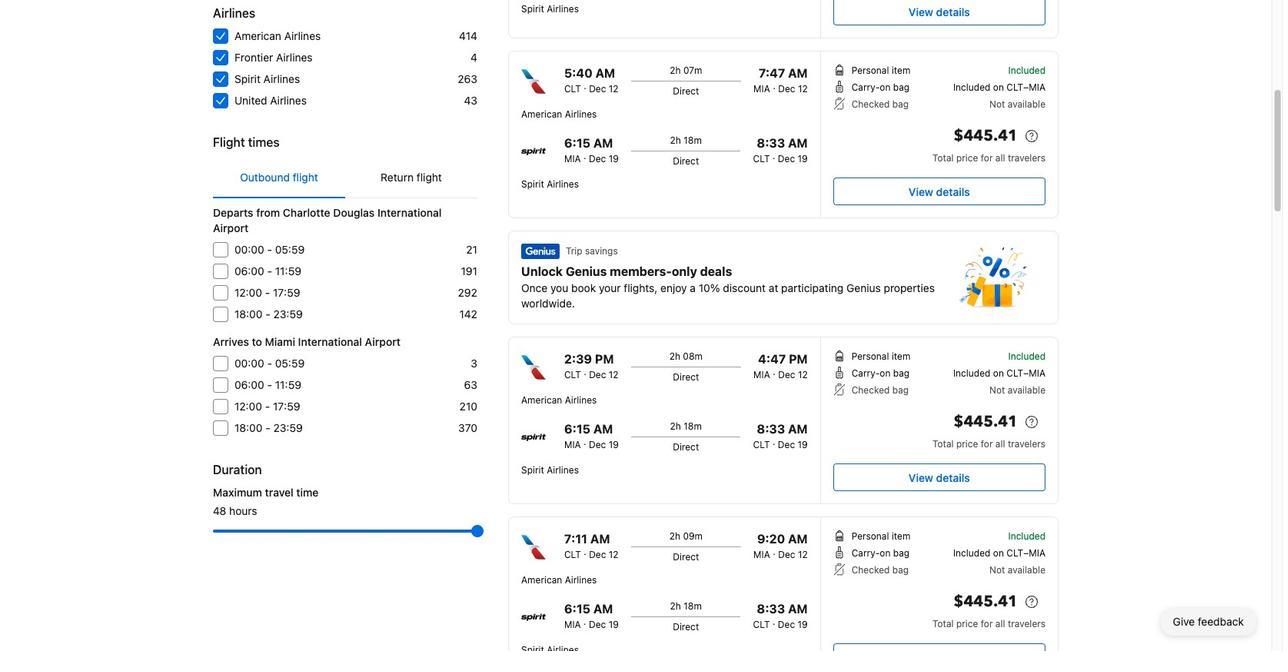 Task type: locate. For each thing, give the bounding box(es) containing it.
0 vertical spatial for
[[981, 152, 993, 164]]

0 vertical spatial item
[[892, 65, 911, 76]]

0 vertical spatial not
[[990, 98, 1006, 110]]

8:33 am clt . dec 19
[[753, 136, 808, 165], [753, 422, 808, 451], [753, 602, 808, 631]]

united airlines
[[235, 94, 307, 107]]

5 direct from the top
[[673, 551, 699, 563]]

total for 7:47 am
[[933, 152, 954, 164]]

12 inside 2:39 pm clt . dec 12
[[609, 369, 619, 381]]

00:00 down departs
[[235, 243, 264, 256]]

am right 9:20
[[788, 532, 808, 546]]

8:33 for 9:20
[[757, 602, 786, 616]]

travel
[[265, 486, 294, 499]]

3 not from the top
[[990, 565, 1006, 576]]

total price for all travelers for pm
[[933, 438, 1046, 450]]

3 6:15 from the top
[[564, 602, 591, 616]]

. inside 9:20 am mia . dec 12
[[773, 546, 776, 558]]

2 $445.41 region from the top
[[834, 410, 1046, 438]]

2h down the 2h 08m
[[670, 421, 681, 432]]

12 for 7:47 am
[[798, 83, 808, 95]]

12:00 up duration
[[235, 400, 262, 413]]

23:59
[[273, 308, 303, 321], [273, 421, 303, 435]]

flight up charlotte
[[293, 171, 318, 184]]

3 item from the top
[[892, 531, 911, 542]]

1 available from the top
[[1008, 98, 1046, 110]]

view details button for 4:47 pm
[[834, 464, 1046, 491]]

2 $445.41 from the top
[[954, 411, 1018, 432]]

0 vertical spatial 06:00
[[235, 265, 264, 278]]

12 inside 7:47 am mia . dec 12
[[798, 83, 808, 95]]

1 not from the top
[[990, 98, 1006, 110]]

0 vertical spatial 2h 18m
[[670, 135, 702, 146]]

0 vertical spatial 12:00 - 17:59
[[235, 286, 300, 299]]

8:33 am clt . dec 19 down 4:47 pm mia . dec 12
[[753, 422, 808, 451]]

not available for 4:47 pm
[[990, 385, 1046, 396]]

2h 18m for 7:47
[[670, 135, 702, 146]]

2 00:00 - 05:59 from the top
[[235, 357, 305, 370]]

flight right return
[[417, 171, 442, 184]]

1 vertical spatial 05:59
[[275, 357, 305, 370]]

2 05:59 from the top
[[275, 357, 305, 370]]

6:15 am mia . dec 19 down 5:40 am clt . dec 12 at left
[[564, 136, 619, 165]]

12:00 for departs
[[235, 286, 262, 299]]

2h 07m
[[670, 65, 703, 76]]

8:33
[[757, 136, 786, 150], [757, 422, 786, 436], [757, 602, 786, 616]]

personal
[[852, 65, 890, 76], [852, 351, 890, 362], [852, 531, 890, 542]]

1 direct from the top
[[673, 85, 699, 97]]

18:00 - 23:59 up duration
[[235, 421, 303, 435]]

06:00 - 11:59 for from
[[235, 265, 302, 278]]

2h 18m down the 2h 08m
[[670, 421, 702, 432]]

0 vertical spatial 18m
[[684, 135, 702, 146]]

0 vertical spatial 6:15 am mia . dec 19
[[564, 136, 619, 165]]

0 vertical spatial price
[[957, 152, 979, 164]]

american
[[235, 29, 281, 42], [521, 108, 562, 120], [521, 395, 562, 406], [521, 575, 562, 586]]

airport
[[213, 222, 249, 235], [365, 335, 401, 348]]

arrives to miami international airport
[[213, 335, 401, 348]]

6:15
[[564, 136, 591, 150], [564, 422, 591, 436], [564, 602, 591, 616]]

included on clt–mia for 4:47 pm
[[954, 368, 1046, 379]]

you
[[551, 282, 569, 295]]

spirit airlines
[[521, 3, 579, 15], [235, 72, 300, 85], [521, 178, 579, 190], [521, 465, 579, 476]]

1 personal item from the top
[[852, 65, 911, 76]]

2 vertical spatial 18m
[[684, 601, 702, 612]]

1 view details button from the top
[[834, 0, 1046, 25]]

2 personal from the top
[[852, 351, 890, 362]]

total for 4:47 pm
[[933, 438, 954, 450]]

00:00 - 05:59 for from
[[235, 243, 305, 256]]

0 vertical spatial view details button
[[834, 0, 1046, 25]]

1 vertical spatial 06:00
[[235, 378, 264, 391]]

3 included on clt–mia from the top
[[954, 548, 1046, 559]]

2 00:00 from the top
[[235, 357, 264, 370]]

2 vertical spatial view details
[[909, 471, 970, 484]]

time
[[296, 486, 319, 499]]

not
[[990, 98, 1006, 110], [990, 385, 1006, 396], [990, 565, 1006, 576]]

return flight
[[381, 171, 442, 184]]

direct
[[673, 85, 699, 97], [673, 155, 699, 167], [673, 371, 699, 383], [673, 441, 699, 453], [673, 551, 699, 563], [673, 621, 699, 633]]

0 vertical spatial 18:00 - 23:59
[[235, 308, 303, 321]]

3 2h 18m from the top
[[670, 601, 702, 612]]

genius image
[[521, 244, 560, 259], [521, 244, 560, 259], [960, 247, 1028, 308]]

bag
[[894, 82, 910, 93], [893, 98, 909, 110], [894, 368, 910, 379], [893, 385, 909, 396], [894, 548, 910, 559], [893, 565, 909, 576]]

1 vertical spatial clt–mia
[[1007, 368, 1046, 379]]

1 vertical spatial personal
[[852, 351, 890, 362]]

2 pm from the left
[[789, 352, 808, 366]]

6:15 down 7:11 am clt . dec 12 on the left of page
[[564, 602, 591, 616]]

3 travelers from the top
[[1008, 618, 1046, 630]]

0 vertical spatial checked bag
[[852, 98, 909, 110]]

2 clt–mia from the top
[[1007, 368, 1046, 379]]

6:15 for 5:40
[[564, 136, 591, 150]]

2 vertical spatial total
[[933, 618, 954, 630]]

0 horizontal spatial genius
[[566, 265, 607, 278]]

5:40 am clt . dec 12
[[564, 66, 619, 95]]

return flight button
[[345, 158, 478, 198]]

2 vertical spatial personal
[[852, 531, 890, 542]]

1 vertical spatial 18:00 - 23:59
[[235, 421, 303, 435]]

flight
[[293, 171, 318, 184], [417, 171, 442, 184]]

00:00 - 05:59 down from
[[235, 243, 305, 256]]

worldwide.
[[521, 297, 575, 310]]

18:00 - 23:59 for from
[[235, 308, 303, 321]]

1 vertical spatial checked
[[852, 385, 890, 396]]

$445.41 for am
[[954, 125, 1018, 146]]

1 carry- from the top
[[852, 82, 880, 93]]

1 $445.41 region from the top
[[834, 124, 1046, 152]]

00:00 - 05:59
[[235, 243, 305, 256], [235, 357, 305, 370]]

1 vertical spatial 00:00
[[235, 357, 264, 370]]

1 vertical spatial 8:33 am clt . dec 19
[[753, 422, 808, 451]]

- for 370
[[266, 421, 271, 435]]

3 not available from the top
[[990, 565, 1046, 576]]

1 vertical spatial 2h 18m
[[670, 421, 702, 432]]

1 8:33 am clt . dec 19 from the top
[[753, 136, 808, 165]]

6:15 for 2:39
[[564, 422, 591, 436]]

0 vertical spatial view details
[[909, 5, 970, 18]]

17:59
[[273, 286, 300, 299], [273, 400, 300, 413]]

- for 292
[[265, 286, 270, 299]]

all
[[996, 152, 1006, 164], [996, 438, 1006, 450], [996, 618, 1006, 630]]

2 18m from the top
[[684, 421, 702, 432]]

1 horizontal spatial pm
[[789, 352, 808, 366]]

05:59 down miami
[[275, 357, 305, 370]]

included on clt–mia
[[954, 82, 1046, 93], [954, 368, 1046, 379], [954, 548, 1046, 559]]

3 view details button from the top
[[834, 464, 1046, 491]]

american airlines down 5:40
[[521, 108, 597, 120]]

pm right 2:39
[[595, 352, 614, 366]]

1 vertical spatial view details
[[909, 185, 970, 198]]

2 vertical spatial $445.41 region
[[834, 590, 1046, 618]]

1 item from the top
[[892, 65, 911, 76]]

international right miami
[[298, 335, 362, 348]]

am down 5:40 am clt . dec 12 at left
[[594, 136, 613, 150]]

0 vertical spatial not available
[[990, 98, 1046, 110]]

at
[[769, 282, 779, 295]]

am right 5:40
[[596, 66, 615, 80]]

7:11
[[564, 532, 588, 546]]

6:15 am mia . dec 19 for 7:11
[[564, 602, 619, 631]]

1 vertical spatial 18m
[[684, 421, 702, 432]]

2 23:59 from the top
[[273, 421, 303, 435]]

2 vertical spatial 8:33
[[757, 602, 786, 616]]

0 vertical spatial 8:33 am clt . dec 19
[[753, 136, 808, 165]]

deals
[[700, 265, 732, 278]]

2h 18m down 2h 07m
[[670, 135, 702, 146]]

1 vertical spatial all
[[996, 438, 1006, 450]]

view details for pm
[[909, 471, 970, 484]]

spirit airlines up trip
[[521, 178, 579, 190]]

06:00 - 11:59 for to
[[235, 378, 302, 391]]

0 horizontal spatial international
[[298, 335, 362, 348]]

18m down 07m at the top of page
[[684, 135, 702, 146]]

2 checked from the top
[[852, 385, 890, 396]]

view
[[909, 5, 934, 18], [909, 185, 934, 198], [909, 471, 934, 484]]

american airlines down 2:39
[[521, 395, 597, 406]]

1 vertical spatial 00:00 - 05:59
[[235, 357, 305, 370]]

-
[[267, 243, 272, 256], [267, 265, 272, 278], [265, 286, 270, 299], [266, 308, 271, 321], [267, 357, 272, 370], [267, 378, 272, 391], [265, 400, 270, 413], [266, 421, 271, 435]]

am inside 5:40 am clt . dec 12
[[596, 66, 615, 80]]

am right "7:47" at right
[[788, 66, 808, 80]]

international inside departs from charlotte douglas international airport
[[378, 206, 442, 219]]

17:59 down miami
[[273, 400, 300, 413]]

3 carry- from the top
[[852, 548, 880, 559]]

genius up the book
[[566, 265, 607, 278]]

1 6:15 from the top
[[564, 136, 591, 150]]

6:15 am mia . dec 19
[[564, 136, 619, 165], [564, 422, 619, 451], [564, 602, 619, 631]]

8:33 down 9:20 am mia . dec 12
[[757, 602, 786, 616]]

0 vertical spatial international
[[378, 206, 442, 219]]

1 checked from the top
[[852, 98, 890, 110]]

0 vertical spatial 00:00 - 05:59
[[235, 243, 305, 256]]

clt inside 2:39 pm clt . dec 12
[[564, 369, 581, 381]]

2h 18m down 2h 09m
[[670, 601, 702, 612]]

2h
[[670, 65, 681, 76], [670, 135, 681, 146], [670, 351, 681, 362], [670, 421, 681, 432], [670, 531, 681, 542], [670, 601, 681, 612]]

6:15 down 5:40 am clt . dec 12 at left
[[564, 136, 591, 150]]

12:00 - 17:59 down 'to'
[[235, 400, 300, 413]]

2 vertical spatial travelers
[[1008, 618, 1046, 630]]

1 vertical spatial details
[[937, 185, 970, 198]]

12 inside 4:47 pm mia . dec 12
[[798, 369, 808, 381]]

clt inside 5:40 am clt . dec 12
[[564, 83, 581, 95]]

2 vertical spatial view
[[909, 471, 934, 484]]

2h 08m
[[670, 351, 703, 362]]

1 vertical spatial view details button
[[834, 178, 1046, 205]]

18:00 for arrives to miami international airport
[[235, 421, 263, 435]]

1 18:00 from the top
[[235, 308, 263, 321]]

0 vertical spatial view
[[909, 5, 934, 18]]

0 vertical spatial 6:15
[[564, 136, 591, 150]]

2 vertical spatial carry-
[[852, 548, 880, 559]]

17:59 up miami
[[273, 286, 300, 299]]

discount
[[723, 282, 766, 295]]

2 vertical spatial item
[[892, 531, 911, 542]]

12
[[609, 83, 619, 95], [798, 83, 808, 95], [609, 369, 619, 381], [798, 369, 808, 381], [609, 549, 619, 561], [798, 549, 808, 561]]

12:00 - 17:59 up 'to'
[[235, 286, 300, 299]]

trip
[[566, 245, 583, 257]]

0 vertical spatial $445.41
[[954, 125, 1018, 146]]

0 vertical spatial 8:33
[[757, 136, 786, 150]]

2 vertical spatial all
[[996, 618, 1006, 630]]

1 vertical spatial 11:59
[[275, 378, 302, 391]]

view for 7:47 am
[[909, 185, 934, 198]]

carry-on bag for 7:47 am
[[852, 82, 910, 93]]

2h down 2h 07m
[[670, 135, 681, 146]]

view details button
[[834, 0, 1046, 25], [834, 178, 1046, 205], [834, 464, 1046, 491]]

carry-on bag for 9:20 am
[[852, 548, 910, 559]]

checked for 9:20 am
[[852, 565, 890, 576]]

18:00 - 23:59
[[235, 308, 303, 321], [235, 421, 303, 435]]

8:33 down 4:47 pm mia . dec 12
[[757, 422, 786, 436]]

11:59
[[275, 265, 302, 278], [275, 378, 302, 391]]

18:00 up duration
[[235, 421, 263, 435]]

2 vertical spatial view details button
[[834, 464, 1046, 491]]

2 12:00 - 17:59 from the top
[[235, 400, 300, 413]]

checked bag for 9:20 am
[[852, 565, 909, 576]]

2 vertical spatial included on clt–mia
[[954, 548, 1046, 559]]

11:59 down charlotte
[[275, 265, 302, 278]]

clt–mia for 9:20 am
[[1007, 548, 1046, 559]]

2 view details button from the top
[[834, 178, 1046, 205]]

1 total from the top
[[933, 152, 954, 164]]

pm right 4:47
[[789, 352, 808, 366]]

12:00 - 17:59 for to
[[235, 400, 300, 413]]

2 vertical spatial carry-on bag
[[852, 548, 910, 559]]

3 carry-on bag from the top
[[852, 548, 910, 559]]

spirit airlines up united airlines
[[235, 72, 300, 85]]

.
[[584, 80, 587, 92], [773, 80, 776, 92], [584, 150, 587, 162], [773, 150, 776, 162], [584, 366, 587, 378], [773, 366, 776, 378], [584, 436, 587, 448], [773, 436, 776, 448], [584, 546, 587, 558], [773, 546, 776, 558], [584, 616, 587, 628], [773, 616, 776, 628]]

0 vertical spatial carry-
[[852, 82, 880, 93]]

1 vertical spatial for
[[981, 438, 993, 450]]

8:33 am clt . dec 19 down 9:20 am mia . dec 12
[[753, 602, 808, 631]]

12 inside 5:40 am clt . dec 12
[[609, 83, 619, 95]]

1 17:59 from the top
[[273, 286, 300, 299]]

carry-
[[852, 82, 880, 93], [852, 368, 880, 379], [852, 548, 880, 559]]

available for 4:47 pm
[[1008, 385, 1046, 396]]

available for 7:47 am
[[1008, 98, 1046, 110]]

2 vertical spatial details
[[937, 471, 970, 484]]

8:33 down 7:47 am mia . dec 12 at the right of page
[[757, 136, 786, 150]]

personal item for 7:47 am
[[852, 65, 911, 76]]

1 06:00 from the top
[[235, 265, 264, 278]]

2 vertical spatial 2h 18m
[[670, 601, 702, 612]]

give feedback button
[[1161, 608, 1257, 636]]

checked
[[852, 98, 890, 110], [852, 385, 890, 396], [852, 565, 890, 576]]

available
[[1008, 98, 1046, 110], [1008, 385, 1046, 396], [1008, 565, 1046, 576]]

12 inside 7:11 am clt . dec 12
[[609, 549, 619, 561]]

0 vertical spatial airport
[[213, 222, 249, 235]]

2 vertical spatial 8:33 am clt . dec 19
[[753, 602, 808, 631]]

191
[[461, 265, 478, 278]]

2 vertical spatial $445.41
[[954, 591, 1018, 612]]

0 vertical spatial clt–mia
[[1007, 82, 1046, 93]]

2 6:15 from the top
[[564, 422, 591, 436]]

6:15 for 7:11
[[564, 602, 591, 616]]

8:33 for 4:47
[[757, 422, 786, 436]]

18:00 for departs from charlotte douglas international airport
[[235, 308, 263, 321]]

travelers for am
[[1008, 152, 1046, 164]]

price for 4:47 pm
[[957, 438, 979, 450]]

departs from charlotte douglas international airport
[[213, 206, 442, 235]]

trip savings
[[566, 245, 618, 257]]

spirit
[[521, 3, 544, 15], [235, 72, 261, 85], [521, 178, 544, 190], [521, 465, 544, 476]]

1 horizontal spatial international
[[378, 206, 442, 219]]

international
[[378, 206, 442, 219], [298, 335, 362, 348]]

2 18:00 - 23:59 from the top
[[235, 421, 303, 435]]

18:00 - 23:59 up miami
[[235, 308, 303, 321]]

1 included on clt–mia from the top
[[954, 82, 1046, 93]]

included on clt–mia for 7:47 am
[[954, 82, 1046, 93]]

2 18:00 from the top
[[235, 421, 263, 435]]

douglas
[[333, 206, 375, 219]]

0 vertical spatial $445.41 region
[[834, 124, 1046, 152]]

0 vertical spatial 00:00
[[235, 243, 264, 256]]

personal for 9:20 am
[[852, 531, 890, 542]]

1 pm from the left
[[595, 352, 614, 366]]

am
[[596, 66, 615, 80], [788, 66, 808, 80], [594, 136, 613, 150], [788, 136, 808, 150], [594, 422, 613, 436], [788, 422, 808, 436], [591, 532, 610, 546], [788, 532, 808, 546], [594, 602, 613, 616], [788, 602, 808, 616]]

2 view details from the top
[[909, 185, 970, 198]]

0 vertical spatial 17:59
[[273, 286, 300, 299]]

available for 9:20 am
[[1008, 565, 1046, 576]]

06:00 - 11:59 down from
[[235, 265, 302, 278]]

1 vertical spatial carry-
[[852, 368, 880, 379]]

american airlines for 2:39
[[521, 395, 597, 406]]

clt
[[564, 83, 581, 95], [753, 153, 770, 165], [564, 369, 581, 381], [753, 439, 770, 451], [564, 549, 581, 561], [753, 619, 770, 631]]

1 vertical spatial airport
[[365, 335, 401, 348]]

1 horizontal spatial flight
[[417, 171, 442, 184]]

00:00 - 05:59 down miami
[[235, 357, 305, 370]]

spirit airlines up 7:11
[[521, 465, 579, 476]]

2 not from the top
[[990, 385, 1006, 396]]

2h left 08m
[[670, 351, 681, 362]]

00:00 down 'to'
[[235, 357, 264, 370]]

checked for 4:47 pm
[[852, 385, 890, 396]]

1 vertical spatial 6:15 am mia . dec 19
[[564, 422, 619, 451]]

1 vertical spatial 17:59
[[273, 400, 300, 413]]

. inside 2:39 pm clt . dec 12
[[584, 366, 587, 378]]

1 price from the top
[[957, 152, 979, 164]]

23:59 up miami
[[273, 308, 303, 321]]

mia inside 9:20 am mia . dec 12
[[754, 549, 771, 561]]

3 total price for all travelers from the top
[[933, 618, 1046, 630]]

1 vertical spatial total price for all travelers
[[933, 438, 1046, 450]]

19
[[609, 153, 619, 165], [798, 153, 808, 165], [609, 439, 619, 451], [798, 439, 808, 451], [609, 619, 619, 631], [798, 619, 808, 631]]

3 clt–mia from the top
[[1007, 548, 1046, 559]]

8:33 am clt . dec 19 for 7:47
[[753, 136, 808, 165]]

18:00 - 23:59 for to
[[235, 421, 303, 435]]

2 flight from the left
[[417, 171, 442, 184]]

airlines down 2:39 pm clt . dec 12
[[565, 395, 597, 406]]

am down 9:20 am mia . dec 12
[[788, 602, 808, 616]]

price for 7:47 am
[[957, 152, 979, 164]]

2 6:15 am mia . dec 19 from the top
[[564, 422, 619, 451]]

personal for 7:47 am
[[852, 65, 890, 76]]

. inside 5:40 am clt . dec 12
[[584, 80, 587, 92]]

dec inside 2:39 pm clt . dec 12
[[589, 369, 606, 381]]

flight
[[213, 135, 245, 149]]

0 vertical spatial 11:59
[[275, 265, 302, 278]]

6:15 am mia . dec 19 down 7:11 am clt . dec 12 on the left of page
[[564, 602, 619, 631]]

2 vertical spatial for
[[981, 618, 993, 630]]

dec inside 7:47 am mia . dec 12
[[779, 83, 796, 95]]

2 vertical spatial 6:15 am mia . dec 19
[[564, 602, 619, 631]]

05:59 down charlotte
[[275, 243, 305, 256]]

05:59
[[275, 243, 305, 256], [275, 357, 305, 370]]

0 vertical spatial details
[[937, 5, 970, 18]]

06:00 - 11:59 down 'to'
[[235, 378, 302, 391]]

6:15 am mia . dec 19 down 2:39 pm clt . dec 12
[[564, 422, 619, 451]]

2 12:00 from the top
[[235, 400, 262, 413]]

2 8:33 am clt . dec 19 from the top
[[753, 422, 808, 451]]

genius
[[566, 265, 607, 278], [847, 282, 881, 295]]

2 not available from the top
[[990, 385, 1046, 396]]

personal item
[[852, 65, 911, 76], [852, 351, 911, 362], [852, 531, 911, 542]]

tab list containing outbound flight
[[213, 158, 478, 199]]

genius left the 'properties'
[[847, 282, 881, 295]]

0 horizontal spatial flight
[[293, 171, 318, 184]]

international down return flight button
[[378, 206, 442, 219]]

18m down 08m
[[684, 421, 702, 432]]

airport inside departs from charlotte douglas international airport
[[213, 222, 249, 235]]

tab list
[[213, 158, 478, 199]]

airlines right 'united'
[[270, 94, 307, 107]]

3 view from the top
[[909, 471, 934, 484]]

3 available from the top
[[1008, 565, 1046, 576]]

2 for from the top
[[981, 438, 993, 450]]

unlock
[[521, 265, 563, 278]]

airlines up frontier airlines
[[284, 29, 321, 42]]

1 clt–mia from the top
[[1007, 82, 1046, 93]]

06:00 down 'to'
[[235, 378, 264, 391]]

participating
[[782, 282, 844, 295]]

1 vertical spatial international
[[298, 335, 362, 348]]

arrives
[[213, 335, 249, 348]]

2 travelers from the top
[[1008, 438, 1046, 450]]

1 horizontal spatial genius
[[847, 282, 881, 295]]

travelers for pm
[[1008, 438, 1046, 450]]

1 06:00 - 11:59 from the top
[[235, 265, 302, 278]]

263
[[458, 72, 478, 85]]

1 $445.41 from the top
[[954, 125, 1018, 146]]

1 12:00 - 17:59 from the top
[[235, 286, 300, 299]]

1 vertical spatial 18:00
[[235, 421, 263, 435]]

details
[[937, 5, 970, 18], [937, 185, 970, 198], [937, 471, 970, 484]]

. inside 7:47 am mia . dec 12
[[773, 80, 776, 92]]

2 vertical spatial checked bag
[[852, 565, 909, 576]]

airlines down 7:11 am clt . dec 12 on the left of page
[[565, 575, 597, 586]]

item
[[892, 65, 911, 76], [892, 351, 911, 362], [892, 531, 911, 542]]

1 for from the top
[[981, 152, 993, 164]]

2 all from the top
[[996, 438, 1006, 450]]

travelers
[[1008, 152, 1046, 164], [1008, 438, 1046, 450], [1008, 618, 1046, 630]]

view details button for 7:47 am
[[834, 178, 1046, 205]]

$445.41
[[954, 125, 1018, 146], [954, 411, 1018, 432], [954, 591, 1018, 612]]

2 06:00 - 11:59 from the top
[[235, 378, 302, 391]]

feedback
[[1198, 615, 1244, 628]]

6:15 down 2:39 pm clt . dec 12
[[564, 422, 591, 436]]

item for 7:47 am
[[892, 65, 911, 76]]

12:00 up 'to'
[[235, 286, 262, 299]]

0 vertical spatial carry-on bag
[[852, 82, 910, 93]]

item for 4:47 pm
[[892, 351, 911, 362]]

1 carry-on bag from the top
[[852, 82, 910, 93]]

1 vertical spatial item
[[892, 351, 911, 362]]

1 vertical spatial $445.41
[[954, 411, 1018, 432]]

clt inside 7:11 am clt . dec 12
[[564, 549, 581, 561]]

18:00 up 'to'
[[235, 308, 263, 321]]

1 vertical spatial 12:00
[[235, 400, 262, 413]]

1 2h 18m from the top
[[670, 135, 702, 146]]

2 details from the top
[[937, 185, 970, 198]]

0 horizontal spatial airport
[[213, 222, 249, 235]]

2h 09m
[[670, 531, 703, 542]]

am down 7:47 am mia . dec 12 at the right of page
[[788, 136, 808, 150]]

american airlines down 7:11
[[521, 575, 597, 586]]

1 6:15 am mia . dec 19 from the top
[[564, 136, 619, 165]]

2 vertical spatial not
[[990, 565, 1006, 576]]

- for 21
[[267, 243, 272, 256]]

12 for 7:11 am
[[609, 549, 619, 561]]

mia inside 7:47 am mia . dec 12
[[754, 83, 771, 95]]

1 00:00 - 05:59 from the top
[[235, 243, 305, 256]]

8:33 am clt . dec 19 down 7:47 am mia . dec 12 at the right of page
[[753, 136, 808, 165]]

3 personal from the top
[[852, 531, 890, 542]]

pm inside 4:47 pm mia . dec 12
[[789, 352, 808, 366]]

2 17:59 from the top
[[273, 400, 300, 413]]

2h left 07m at the top of page
[[670, 65, 681, 76]]

flight for return flight
[[417, 171, 442, 184]]

11:59 for charlotte
[[275, 265, 302, 278]]

1 not available from the top
[[990, 98, 1046, 110]]

06:00
[[235, 265, 264, 278], [235, 378, 264, 391]]

1 vertical spatial view
[[909, 185, 934, 198]]

american for 2:39 pm
[[521, 395, 562, 406]]

18m for 9:20 am
[[684, 601, 702, 612]]

2 11:59 from the top
[[275, 378, 302, 391]]

23:59 up travel
[[273, 421, 303, 435]]

2 item from the top
[[892, 351, 911, 362]]

1 18:00 - 23:59 from the top
[[235, 308, 303, 321]]

give
[[1173, 615, 1195, 628]]

0 vertical spatial personal
[[852, 65, 890, 76]]

$445.41 region
[[834, 124, 1046, 152], [834, 410, 1046, 438], [834, 590, 1046, 618]]

1 12:00 from the top
[[235, 286, 262, 299]]

personal for 4:47 pm
[[852, 351, 890, 362]]

2 06:00 from the top
[[235, 378, 264, 391]]

personal item for 4:47 pm
[[852, 351, 911, 362]]

2 checked bag from the top
[[852, 385, 909, 396]]

airlines up 5:40
[[547, 3, 579, 15]]

4:47
[[759, 352, 786, 366]]

3 18m from the top
[[684, 601, 702, 612]]

checked bag for 4:47 pm
[[852, 385, 909, 396]]

- for 210
[[265, 400, 270, 413]]

2 included on clt–mia from the top
[[954, 368, 1046, 379]]

1 8:33 from the top
[[757, 136, 786, 150]]

airlines down 5:40 am clt . dec 12 at left
[[565, 108, 597, 120]]

1 total price for all travelers from the top
[[933, 152, 1046, 164]]

2 personal item from the top
[[852, 351, 911, 362]]

0 vertical spatial total price for all travelers
[[933, 152, 1046, 164]]

pm inside 2:39 pm clt . dec 12
[[595, 352, 614, 366]]

2h 18m
[[670, 135, 702, 146], [670, 421, 702, 432], [670, 601, 702, 612]]

12 inside 9:20 am mia . dec 12
[[798, 549, 808, 561]]

for for pm
[[981, 438, 993, 450]]

am down 7:11 am clt . dec 12 on the left of page
[[594, 602, 613, 616]]

06:00 down departs
[[235, 265, 264, 278]]

am right 7:11
[[591, 532, 610, 546]]

0 vertical spatial total
[[933, 152, 954, 164]]

1 vertical spatial not
[[990, 385, 1006, 396]]

2 total from the top
[[933, 438, 954, 450]]

0 vertical spatial all
[[996, 152, 1006, 164]]

18m down 09m
[[684, 601, 702, 612]]

total
[[933, 152, 954, 164], [933, 438, 954, 450], [933, 618, 954, 630]]

2 vertical spatial available
[[1008, 565, 1046, 576]]

2 vertical spatial personal item
[[852, 531, 911, 542]]

total price for all travelers
[[933, 152, 1046, 164], [933, 438, 1046, 450], [933, 618, 1046, 630]]

0 horizontal spatial pm
[[595, 352, 614, 366]]

11:59 down miami
[[275, 378, 302, 391]]

3 8:33 am clt . dec 19 from the top
[[753, 602, 808, 631]]

12:00
[[235, 286, 262, 299], [235, 400, 262, 413]]

2 vertical spatial 6:15
[[564, 602, 591, 616]]

- for 142
[[266, 308, 271, 321]]

1 11:59 from the top
[[275, 265, 302, 278]]

$445.41 region for pm
[[834, 410, 1046, 438]]

not available
[[990, 98, 1046, 110], [990, 385, 1046, 396], [990, 565, 1046, 576]]

1 05:59 from the top
[[275, 243, 305, 256]]

1 all from the top
[[996, 152, 1006, 164]]

1 vertical spatial available
[[1008, 385, 1046, 396]]

2 vertical spatial checked
[[852, 565, 890, 576]]



Task type: vqa. For each thing, say whether or not it's contained in the screenshot.
3rd CARRY-ON BAG from the top
yes



Task type: describe. For each thing, give the bounding box(es) containing it.
to
[[252, 335, 262, 348]]

only
[[672, 265, 697, 278]]

2h 18m for 4:47
[[670, 421, 702, 432]]

carry- for 9:20 am
[[852, 548, 880, 559]]

- for 3
[[267, 357, 272, 370]]

3 $445.41 from the top
[[954, 591, 1018, 612]]

maximum travel time 48 hours
[[213, 486, 319, 518]]

$445.41 for pm
[[954, 411, 1018, 432]]

duration
[[213, 463, 262, 477]]

$445.41 region for am
[[834, 124, 1046, 152]]

142
[[460, 308, 478, 321]]

8:33 am clt . dec 19 for 9:20
[[753, 602, 808, 631]]

carry- for 7:47 am
[[852, 82, 880, 93]]

not available for 9:20 am
[[990, 565, 1046, 576]]

maximum
[[213, 486, 262, 499]]

your
[[599, 282, 621, 295]]

3
[[471, 357, 478, 370]]

2:39
[[564, 352, 592, 366]]

give feedback
[[1173, 615, 1244, 628]]

3 all from the top
[[996, 618, 1006, 630]]

members-
[[610, 265, 672, 278]]

pm for 4:47 pm
[[789, 352, 808, 366]]

return
[[381, 171, 414, 184]]

airlines up trip
[[547, 178, 579, 190]]

airlines up frontier at the left of page
[[213, 6, 256, 20]]

airlines up 7:11
[[547, 465, 579, 476]]

3 total from the top
[[933, 618, 954, 630]]

carry- for 4:47 pm
[[852, 368, 880, 379]]

not available for 7:47 am
[[990, 98, 1046, 110]]

dec inside 9:20 am mia . dec 12
[[779, 549, 796, 561]]

all for 7:47 am
[[996, 152, 1006, 164]]

details for am
[[937, 185, 970, 198]]

07m
[[684, 65, 703, 76]]

00:00 for arrives
[[235, 357, 264, 370]]

2h 18m for 9:20
[[670, 601, 702, 612]]

21
[[466, 243, 478, 256]]

3 for from the top
[[981, 618, 993, 630]]

dec inside 5:40 am clt . dec 12
[[589, 83, 606, 95]]

23:59 for charlotte
[[273, 308, 303, 321]]

2 direct from the top
[[673, 155, 699, 167]]

airlines down frontier airlines
[[264, 72, 300, 85]]

american airlines up frontier airlines
[[235, 29, 321, 42]]

48
[[213, 505, 226, 518]]

american airlines for 7:11
[[521, 575, 597, 586]]

carry-on bag for 4:47 pm
[[852, 368, 910, 379]]

charlotte
[[283, 206, 330, 219]]

9:20 am mia . dec 12
[[754, 532, 808, 561]]

enjoy
[[661, 282, 687, 295]]

unlock genius members-only deals once you book your flights, enjoy a 10% discount at participating genius properties worldwide.
[[521, 265, 935, 310]]

view for 4:47 pm
[[909, 471, 934, 484]]

43
[[464, 94, 478, 107]]

1 view details from the top
[[909, 5, 970, 18]]

3 direct from the top
[[673, 371, 699, 383]]

4
[[471, 51, 478, 64]]

flights,
[[624, 282, 658, 295]]

23:59 for miami
[[273, 421, 303, 435]]

8:33 am clt . dec 19 for 4:47
[[753, 422, 808, 451]]

18m for 4:47 pm
[[684, 421, 702, 432]]

mia inside 4:47 pm mia . dec 12
[[754, 369, 771, 381]]

12 for 5:40 am
[[609, 83, 619, 95]]

0 vertical spatial genius
[[566, 265, 607, 278]]

not for 4:47 pm
[[990, 385, 1006, 396]]

1 view from the top
[[909, 5, 934, 18]]

flight times
[[213, 135, 280, 149]]

personal item for 9:20 am
[[852, 531, 911, 542]]

once
[[521, 282, 548, 295]]

63
[[464, 378, 478, 391]]

frontier airlines
[[235, 51, 313, 64]]

17:59 for miami
[[273, 400, 300, 413]]

miami
[[265, 335, 295, 348]]

dec inside 7:11 am clt . dec 12
[[589, 549, 606, 561]]

7:11 am clt . dec 12
[[564, 532, 619, 561]]

11:59 for miami
[[275, 378, 302, 391]]

a
[[690, 282, 696, 295]]

am inside 9:20 am mia . dec 12
[[788, 532, 808, 546]]

checked for 7:47 am
[[852, 98, 890, 110]]

united
[[235, 94, 267, 107]]

7:47
[[759, 66, 786, 80]]

- for 63
[[267, 378, 272, 391]]

airlines right frontier at the left of page
[[276, 51, 313, 64]]

06:00 for departs
[[235, 265, 264, 278]]

5:40
[[564, 66, 593, 80]]

total price for all travelers for am
[[933, 152, 1046, 164]]

414
[[459, 29, 478, 42]]

7:47 am mia . dec 12
[[754, 66, 808, 95]]

12:00 - 17:59 for from
[[235, 286, 300, 299]]

properties
[[884, 282, 935, 295]]

details for pm
[[937, 471, 970, 484]]

17:59 for charlotte
[[273, 286, 300, 299]]

00:00 for departs
[[235, 243, 264, 256]]

outbound flight button
[[213, 158, 345, 198]]

2h left 09m
[[670, 531, 681, 542]]

10%
[[699, 282, 720, 295]]

clt–mia for 4:47 pm
[[1007, 368, 1046, 379]]

outbound
[[240, 171, 290, 184]]

frontier
[[235, 51, 273, 64]]

not for 9:20 am
[[990, 565, 1006, 576]]

1 details from the top
[[937, 5, 970, 18]]

12 for 2:39 pm
[[609, 369, 619, 381]]

from
[[256, 206, 280, 219]]

not for 7:47 am
[[990, 98, 1006, 110]]

american for 7:11 am
[[521, 575, 562, 586]]

4 direct from the top
[[673, 441, 699, 453]]

spirit airlines up 5:40
[[521, 3, 579, 15]]

6:15 am mia . dec 19 for 5:40
[[564, 136, 619, 165]]

12 for 4:47 pm
[[798, 369, 808, 381]]

3 $445.41 region from the top
[[834, 590, 1046, 618]]

hours
[[229, 505, 257, 518]]

american airlines for 5:40
[[521, 108, 597, 120]]

outbound flight
[[240, 171, 318, 184]]

checked bag for 7:47 am
[[852, 98, 909, 110]]

departs
[[213, 206, 253, 219]]

05:59 for miami
[[275, 357, 305, 370]]

8:33 for 7:47
[[757, 136, 786, 150]]

4:47 pm mia . dec 12
[[754, 352, 808, 381]]

- for 191
[[267, 265, 272, 278]]

included on clt–mia for 9:20 am
[[954, 548, 1046, 559]]

am down 4:47 pm mia . dec 12
[[788, 422, 808, 436]]

9:20
[[758, 532, 786, 546]]

06:00 for arrives
[[235, 378, 264, 391]]

for for am
[[981, 152, 993, 164]]

. inside 7:11 am clt . dec 12
[[584, 546, 587, 558]]

00:00 - 05:59 for to
[[235, 357, 305, 370]]

09m
[[683, 531, 703, 542]]

2:39 pm clt . dec 12
[[564, 352, 619, 381]]

3 price from the top
[[957, 618, 979, 630]]

view details for am
[[909, 185, 970, 198]]

2h down 2h 09m
[[670, 601, 681, 612]]

item for 9:20 am
[[892, 531, 911, 542]]

370
[[458, 421, 478, 435]]

am inside 7:47 am mia . dec 12
[[788, 66, 808, 80]]

book
[[572, 282, 596, 295]]

savings
[[585, 245, 618, 257]]

times
[[248, 135, 280, 149]]

210
[[460, 400, 478, 413]]

18m for 7:47 am
[[684, 135, 702, 146]]

clt–mia for 7:47 am
[[1007, 82, 1046, 93]]

08m
[[683, 351, 703, 362]]

all for 4:47 pm
[[996, 438, 1006, 450]]

. inside 4:47 pm mia . dec 12
[[773, 366, 776, 378]]

am down 2:39 pm clt . dec 12
[[594, 422, 613, 436]]

pm for 2:39 pm
[[595, 352, 614, 366]]

05:59 for charlotte
[[275, 243, 305, 256]]

12:00 for arrives
[[235, 400, 262, 413]]

am inside 7:11 am clt . dec 12
[[591, 532, 610, 546]]

292
[[458, 286, 478, 299]]

6 direct from the top
[[673, 621, 699, 633]]

flight for outbound flight
[[293, 171, 318, 184]]

dec inside 4:47 pm mia . dec 12
[[779, 369, 796, 381]]

6:15 am mia . dec 19 for 2:39
[[564, 422, 619, 451]]



